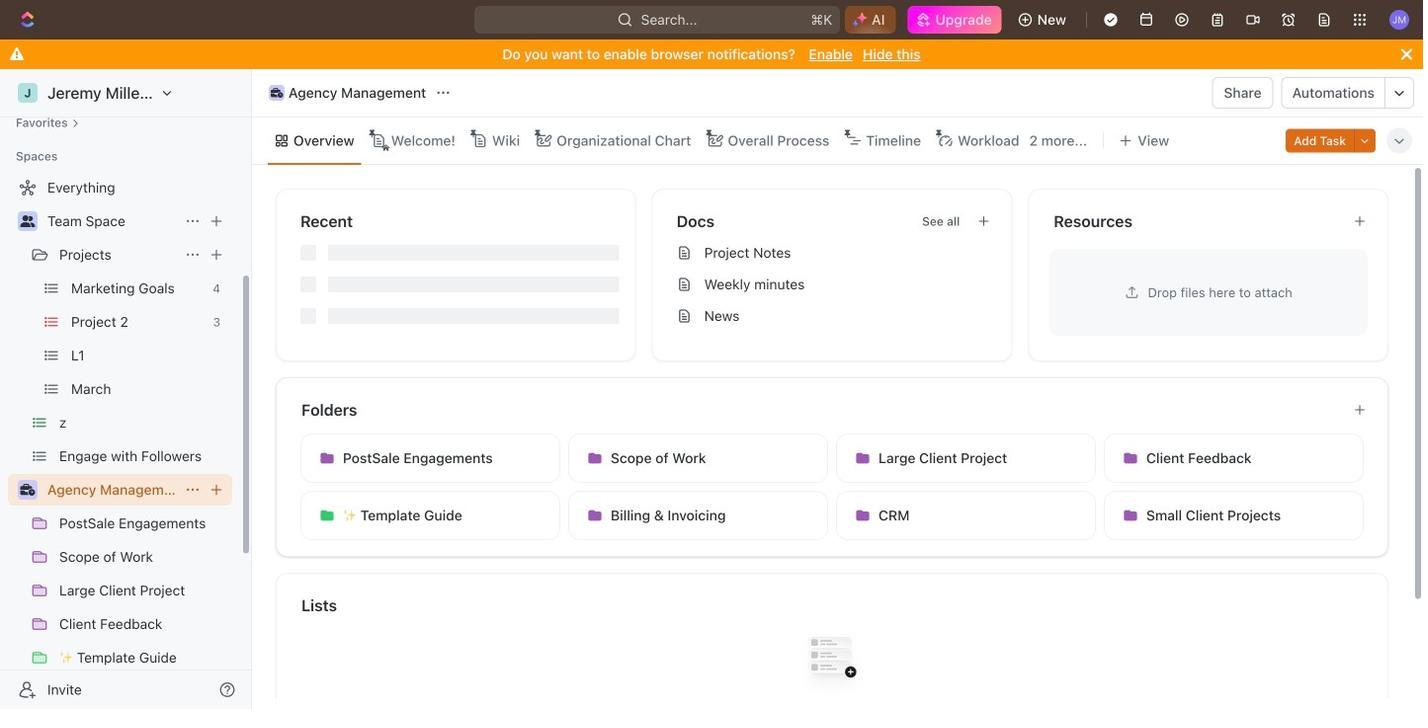Task type: vqa. For each thing, say whether or not it's contained in the screenshot.
the bottom business time Icon
yes



Task type: locate. For each thing, give the bounding box(es) containing it.
user group image
[[20, 216, 35, 227]]

no lists icon. image
[[793, 622, 872, 701]]

tree inside sidebar navigation
[[8, 172, 232, 710]]

tree
[[8, 172, 232, 710]]

business time image
[[20, 484, 35, 496]]

jeremy miller's workspace, , element
[[18, 83, 38, 103]]



Task type: describe. For each thing, give the bounding box(es) containing it.
sidebar navigation
[[0, 69, 256, 710]]

business time image
[[271, 88, 283, 98]]



